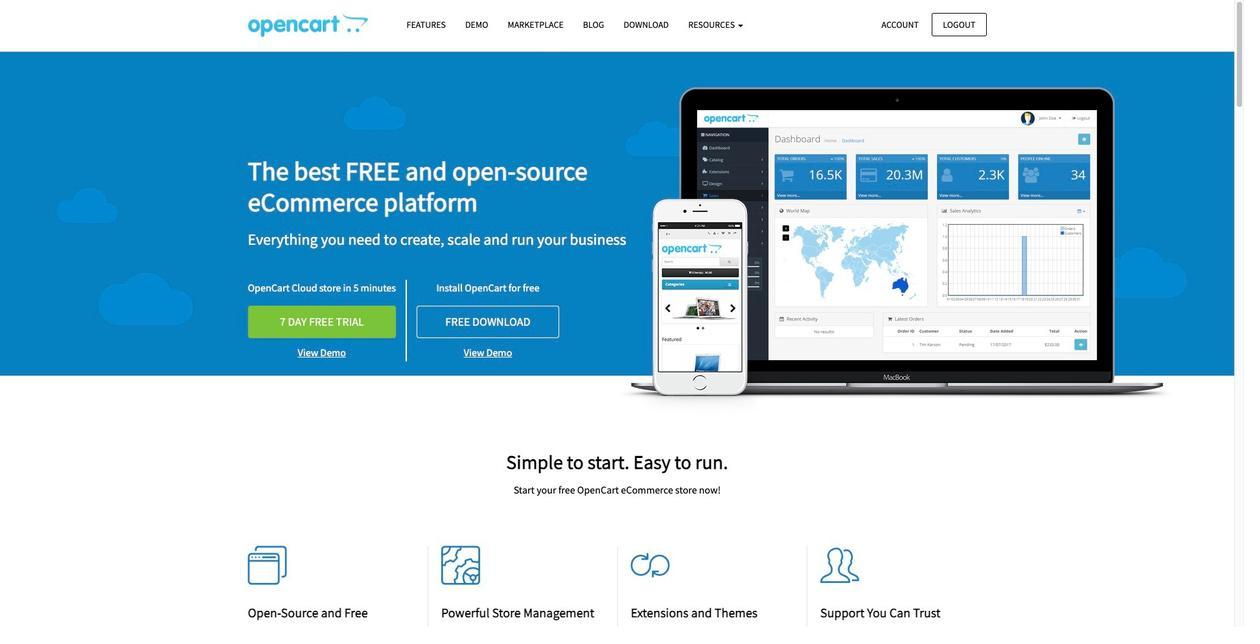 Task type: vqa. For each thing, say whether or not it's contained in the screenshot.
the OpenCart - Open Source Shopping Cart Solution Image
yes



Task type: locate. For each thing, give the bounding box(es) containing it.
opencart - open source shopping cart solution image
[[248, 14, 368, 37]]



